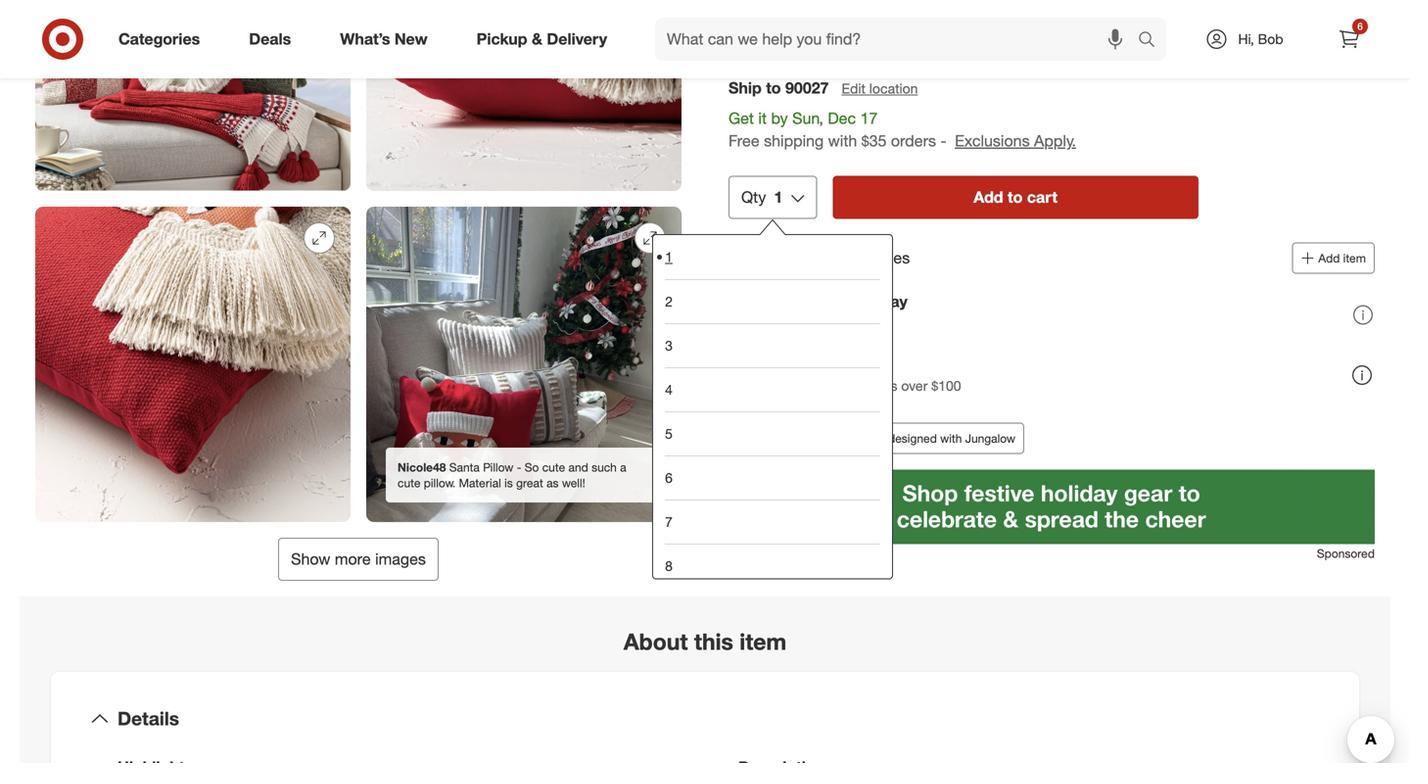 Task type: describe. For each thing, give the bounding box(es) containing it.
available
[[765, 32, 810, 46]]

pillow.
[[424, 476, 456, 491]]

pickup for &
[[477, 29, 528, 49]]

not
[[743, 32, 761, 46]]

7 link
[[665, 500, 881, 544]]

details button
[[67, 688, 1344, 750]]

pillow
[[483, 460, 514, 475]]

qty
[[742, 187, 766, 206]]

so
[[525, 460, 539, 475]]

2 link
[[665, 279, 881, 323]]

add item button
[[1292, 242, 1375, 273]]

add item
[[1319, 250, 1367, 265]]

this
[[694, 628, 734, 656]]

14&#34;x20&#34; cotton embroidered santa with knit cap oblong decorative pillow red - opalhouse&#8482; designed with jungalow&#8482;, 5 of 9 image
[[35, 207, 351, 522]]

exclusions
[[955, 131, 1030, 150]]

shipping
[[764, 131, 824, 150]]

designed
[[889, 431, 937, 445]]

new
[[395, 29, 428, 49]]

what's new
[[340, 29, 428, 49]]

1 2 3 4 5 6 7 8
[[665, 248, 673, 575]]

is
[[505, 476, 513, 491]]

search
[[1129, 31, 1177, 51]]

edit
[[842, 80, 866, 97]]

free
[[729, 131, 760, 150]]

for
[[823, 248, 841, 267]]

2
[[665, 293, 673, 310]]

apply.
[[1034, 131, 1077, 150]]

8 link
[[665, 544, 881, 588]]

5
[[665, 425, 673, 442]]

hi, bob
[[1239, 30, 1284, 48]]

pickup for not
[[743, 9, 793, 28]]

8
[[665, 557, 673, 575]]

$100
[[932, 377, 961, 394]]

it inside "shipping get it by sun, dec 17"
[[1083, 31, 1089, 45]]

with
[[768, 314, 795, 331]]

categories link
[[102, 18, 225, 61]]

categories
[[119, 29, 200, 49]]

from
[[801, 431, 825, 445]]

&
[[532, 29, 543, 49]]

dec inside get it by sun, dec 17 free shipping with $35 orders - exclusions apply.
[[828, 109, 856, 128]]

delivery inside delivery button
[[902, 9, 962, 28]]

jungalow
[[966, 431, 1016, 445]]

delivery button
[[888, 0, 1040, 61]]

4
[[665, 381, 673, 398]]

get inside "shipping get it by sun, dec 17"
[[1060, 31, 1079, 45]]

learn
[[738, 431, 767, 445]]

day
[[881, 292, 908, 311]]

shipping
[[1060, 8, 1126, 27]]

what's
[[340, 29, 390, 49]]

shipping get it by sun, dec 17
[[1060, 8, 1172, 45]]

pickup & delivery
[[477, 29, 607, 49]]

deals
[[249, 29, 291, 49]]

eligible for registries
[[768, 248, 910, 267]]

location
[[870, 80, 918, 97]]

show
[[291, 550, 331, 569]]

3
[[665, 337, 673, 354]]

to for add
[[1008, 187, 1023, 206]]

hi,
[[1239, 30, 1255, 48]]

cart
[[1027, 187, 1058, 206]]

1 horizontal spatial 6
[[1358, 20, 1363, 32]]

pay
[[768, 354, 795, 373]]

show more images button
[[278, 538, 439, 581]]

5%
[[808, 292, 832, 311]]

redcard
[[799, 314, 854, 331]]

well!
[[562, 476, 586, 491]]

add to cart
[[974, 187, 1058, 206]]

on
[[839, 377, 854, 394]]

show more images
[[291, 550, 426, 569]]

edit location button
[[841, 78, 919, 99]]

images
[[375, 550, 426, 569]]

every
[[836, 292, 877, 311]]

3 link
[[665, 323, 881, 367]]

santa
[[449, 460, 480, 475]]

17 inside "shipping get it by sun, dec 17"
[[1159, 31, 1172, 45]]

get it by sun, dec 17 free shipping with $35 orders - exclusions apply.
[[729, 109, 1077, 150]]

- inside santa pillow - so cute and such a cute pillow. material is great as well!
[[517, 460, 522, 475]]

sun, inside get it by sun, dec 17 free shipping with $35 orders - exclusions apply.
[[793, 109, 824, 128]]

it inside get it by sun, dec 17 free shipping with $35 orders - exclusions apply.
[[759, 109, 767, 128]]

material
[[459, 476, 501, 491]]

such
[[592, 460, 617, 475]]

details
[[118, 707, 179, 730]]

santa pillow - so cute and such a cute pillow. material is great as well!
[[398, 460, 627, 491]]

ship to 90027
[[729, 78, 829, 97]]

1 vertical spatial 1
[[665, 248, 673, 266]]

eligible
[[768, 248, 818, 267]]

advertisement region
[[729, 469, 1375, 544]]



Task type: locate. For each thing, give the bounding box(es) containing it.
1 vertical spatial 6 link
[[665, 456, 881, 500]]

with left $35
[[828, 131, 857, 150]]

1 vertical spatial delivery
[[547, 29, 607, 49]]

6 link
[[1328, 18, 1371, 61], [665, 456, 881, 500]]

add to cart button
[[833, 175, 1199, 219]]

more for images
[[335, 550, 371, 569]]

about
[[624, 628, 688, 656]]

0 horizontal spatial add
[[974, 187, 1004, 206]]

1 right qty on the right
[[774, 187, 783, 206]]

1 horizontal spatial pickup
[[743, 9, 793, 28]]

0 vertical spatial item
[[1344, 250, 1367, 265]]

by inside "shipping get it by sun, dec 17"
[[1092, 31, 1105, 45]]

to right ship
[[766, 78, 781, 97]]

17 left "hi,"
[[1159, 31, 1172, 45]]

- inside get it by sun, dec 17 free shipping with $35 orders - exclusions apply.
[[941, 131, 947, 150]]

90027
[[786, 78, 829, 97]]

to
[[766, 78, 781, 97], [1008, 187, 1023, 206]]

over left the $100
[[902, 377, 928, 394]]

pay over time on orders over $100
[[768, 354, 961, 394]]

0 vertical spatial it
[[1083, 31, 1089, 45]]

0 vertical spatial pickup
[[743, 9, 793, 28]]

14&#34;x20&#34; cotton embroidered santa with knit cap oblong decorative pillow red - opalhouse&#8482; designed with jungalow&#8482;, 4 of 9 image
[[366, 0, 682, 191]]

1 horizontal spatial over
[[902, 377, 928, 394]]

bob
[[1258, 30, 1284, 48]]

1 vertical spatial to
[[1008, 187, 1023, 206]]

0 horizontal spatial item
[[740, 628, 787, 656]]

- left so
[[517, 460, 522, 475]]

1 vertical spatial over
[[902, 377, 928, 394]]

get
[[1060, 31, 1079, 45], [729, 109, 754, 128]]

add for add item
[[1319, 250, 1340, 265]]

6
[[1358, 20, 1363, 32], [665, 469, 673, 486]]

0 horizontal spatial delivery
[[547, 29, 607, 49]]

over right pay on the top
[[799, 354, 832, 373]]

delivery inside pickup & delivery link
[[547, 29, 607, 49]]

with inside button
[[941, 431, 962, 445]]

0 horizontal spatial with
[[828, 131, 857, 150]]

5 link
[[665, 412, 881, 456]]

to inside button
[[1008, 187, 1023, 206]]

6 up '7'
[[665, 469, 673, 486]]

0 horizontal spatial cute
[[398, 476, 421, 491]]

0 horizontal spatial sun,
[[793, 109, 824, 128]]

0 vertical spatial dec
[[1135, 31, 1156, 45]]

0 vertical spatial 6
[[1358, 20, 1363, 32]]

deals link
[[232, 18, 316, 61]]

17 inside get it by sun, dec 17 free shipping with $35 orders - exclusions apply.
[[861, 109, 878, 128]]

save 5% every day with redcard
[[768, 292, 908, 331]]

0 vertical spatial to
[[766, 78, 781, 97]]

sun,
[[1108, 31, 1131, 45], [793, 109, 824, 128]]

1 vertical spatial sun,
[[793, 109, 824, 128]]

1 horizontal spatial 17
[[1159, 31, 1172, 45]]

0 vertical spatial 17
[[1159, 31, 1172, 45]]

1 vertical spatial cute
[[398, 476, 421, 491]]

1 vertical spatial add
[[1319, 250, 1340, 265]]

1 vertical spatial it
[[759, 109, 767, 128]]

14&#34;x20&#34; cotton embroidered santa with knit cap oblong decorative pillow red - opalhouse&#8482; designed with jungalow&#8482;, 3 of 9 image
[[35, 0, 351, 191]]

delivery right & at the left
[[547, 29, 607, 49]]

1 horizontal spatial -
[[941, 131, 947, 150]]

0 horizontal spatial 6 link
[[665, 456, 881, 500]]

1 horizontal spatial it
[[1083, 31, 1089, 45]]

nicole48
[[398, 460, 446, 475]]

orders
[[891, 131, 936, 150], [858, 377, 898, 394]]

get down shipping
[[1060, 31, 1079, 45]]

0 vertical spatial -
[[941, 131, 947, 150]]

it down shipping
[[1083, 31, 1089, 45]]

1 horizontal spatial cute
[[542, 460, 565, 475]]

orders inside pay over time on orders over $100
[[858, 377, 898, 394]]

1 horizontal spatial to
[[1008, 187, 1023, 206]]

more inside image gallery element
[[335, 550, 371, 569]]

What can we help you find? suggestions appear below search field
[[655, 18, 1143, 61]]

delivery
[[902, 9, 962, 28], [547, 29, 607, 49]]

delivery up "location"
[[902, 9, 962, 28]]

1 vertical spatial item
[[740, 628, 787, 656]]

orders right $35
[[891, 131, 936, 150]]

1 horizontal spatial item
[[1344, 250, 1367, 265]]

1 horizontal spatial dec
[[1135, 31, 1156, 45]]

0 horizontal spatial 1
[[665, 248, 673, 266]]

0 vertical spatial 6 link
[[1328, 18, 1371, 61]]

0 vertical spatial over
[[799, 354, 832, 373]]

exclusions apply. button
[[955, 130, 1077, 152]]

search button
[[1129, 18, 1177, 65]]

it up free
[[759, 109, 767, 128]]

1 vertical spatial pickup
[[477, 29, 528, 49]]

0 horizontal spatial more
[[335, 550, 371, 569]]

1 horizontal spatial get
[[1060, 31, 1079, 45]]

photo from nicole48, 6 of 9 image
[[366, 207, 682, 522]]

0 horizontal spatial pickup
[[477, 29, 528, 49]]

-
[[941, 131, 947, 150], [517, 460, 522, 475]]

cute up as
[[542, 460, 565, 475]]

as
[[547, 476, 559, 491]]

what's new link
[[324, 18, 452, 61]]

with
[[828, 131, 857, 150], [941, 431, 962, 445]]

1 vertical spatial by
[[771, 109, 788, 128]]

item inside button
[[1344, 250, 1367, 265]]

learn more from opalhouse designed with jungalow
[[738, 431, 1016, 445]]

1 up the 2
[[665, 248, 673, 266]]

pickup up not
[[743, 9, 793, 28]]

registries
[[846, 248, 910, 267]]

1 vertical spatial 17
[[861, 109, 878, 128]]

add inside add to cart button
[[974, 187, 1004, 206]]

1 horizontal spatial sun,
[[1108, 31, 1131, 45]]

cute
[[542, 460, 565, 475], [398, 476, 421, 491]]

1 horizontal spatial with
[[941, 431, 962, 445]]

1 vertical spatial with
[[941, 431, 962, 445]]

dec inside "shipping get it by sun, dec 17"
[[1135, 31, 1156, 45]]

0 vertical spatial delivery
[[902, 9, 962, 28]]

a
[[620, 460, 627, 475]]

pickup not available
[[743, 9, 810, 46]]

time
[[836, 354, 869, 373]]

0 horizontal spatial over
[[799, 354, 832, 373]]

0 horizontal spatial 6
[[665, 469, 673, 486]]

1 horizontal spatial delivery
[[902, 9, 962, 28]]

cute down nicole48
[[398, 476, 421, 491]]

0 horizontal spatial 17
[[861, 109, 878, 128]]

7
[[665, 513, 673, 531]]

0 horizontal spatial to
[[766, 78, 781, 97]]

1 vertical spatial get
[[729, 109, 754, 128]]

0 horizontal spatial get
[[729, 109, 754, 128]]

1 vertical spatial orders
[[858, 377, 898, 394]]

17
[[1159, 31, 1172, 45], [861, 109, 878, 128]]

about this item
[[624, 628, 787, 656]]

by down shipping
[[1092, 31, 1105, 45]]

1 horizontal spatial more
[[771, 431, 798, 445]]

- left exclusions
[[941, 131, 947, 150]]

1 vertical spatial 6
[[665, 469, 673, 486]]

1 horizontal spatial by
[[1092, 31, 1105, 45]]

qty 1
[[742, 187, 783, 206]]

sun, up shipping
[[793, 109, 824, 128]]

to left cart
[[1008, 187, 1023, 206]]

0 vertical spatial add
[[974, 187, 1004, 206]]

and
[[569, 460, 588, 475]]

1 horizontal spatial 1
[[774, 187, 783, 206]]

pickup left & at the left
[[477, 29, 528, 49]]

1 horizontal spatial add
[[1319, 250, 1340, 265]]

by inside get it by sun, dec 17 free shipping with $35 orders - exclusions apply.
[[771, 109, 788, 128]]

17 up $35
[[861, 109, 878, 128]]

add inside the add item button
[[1319, 250, 1340, 265]]

over
[[799, 354, 832, 373], [902, 377, 928, 394]]

0 vertical spatial get
[[1060, 31, 1079, 45]]

ship
[[729, 78, 762, 97]]

0 vertical spatial with
[[828, 131, 857, 150]]

1 vertical spatial more
[[335, 550, 371, 569]]

orders right on
[[858, 377, 898, 394]]

pickup inside pickup not available
[[743, 9, 793, 28]]

0 vertical spatial more
[[771, 431, 798, 445]]

to for ship
[[766, 78, 781, 97]]

edit location
[[842, 80, 918, 97]]

dec
[[1135, 31, 1156, 45], [828, 109, 856, 128]]

1 vertical spatial dec
[[828, 109, 856, 128]]

6 link down "learn"
[[665, 456, 881, 500]]

1 vertical spatial -
[[517, 460, 522, 475]]

1 link
[[665, 235, 881, 279]]

opalhouse
[[828, 431, 885, 445]]

0 horizontal spatial -
[[517, 460, 522, 475]]

0 vertical spatial 1
[[774, 187, 783, 206]]

0 horizontal spatial by
[[771, 109, 788, 128]]

0 vertical spatial orders
[[891, 131, 936, 150]]

get up free
[[729, 109, 754, 128]]

great
[[516, 476, 543, 491]]

more left from
[[771, 431, 798, 445]]

pickup & delivery link
[[460, 18, 632, 61]]

with right designed
[[941, 431, 962, 445]]

0 vertical spatial by
[[1092, 31, 1105, 45]]

add for add to cart
[[974, 187, 1004, 206]]

item
[[1344, 250, 1367, 265], [740, 628, 787, 656]]

6 right bob
[[1358, 20, 1363, 32]]

$35
[[862, 131, 887, 150]]

image gallery element
[[35, 0, 682, 581]]

add
[[974, 187, 1004, 206], [1319, 250, 1340, 265]]

with inside get it by sun, dec 17 free shipping with $35 orders - exclusions apply.
[[828, 131, 857, 150]]

0 vertical spatial sun,
[[1108, 31, 1131, 45]]

0 vertical spatial cute
[[542, 460, 565, 475]]

by up shipping
[[771, 109, 788, 128]]

get inside get it by sun, dec 17 free shipping with $35 orders - exclusions apply.
[[729, 109, 754, 128]]

pickup
[[743, 9, 793, 28], [477, 29, 528, 49]]

0 horizontal spatial dec
[[828, 109, 856, 128]]

learn more from opalhouse designed with jungalow button
[[729, 422, 1025, 454]]

sun, inside "shipping get it by sun, dec 17"
[[1108, 31, 1131, 45]]

4 link
[[665, 367, 881, 412]]

1
[[774, 187, 783, 206], [665, 248, 673, 266]]

1 horizontal spatial 6 link
[[1328, 18, 1371, 61]]

more for from
[[771, 431, 798, 445]]

save
[[768, 292, 804, 311]]

sun, down shipping
[[1108, 31, 1131, 45]]

sponsored
[[1317, 546, 1375, 560]]

6 link right bob
[[1328, 18, 1371, 61]]

0 horizontal spatial it
[[759, 109, 767, 128]]

more right show
[[335, 550, 371, 569]]

orders inside get it by sun, dec 17 free shipping with $35 orders - exclusions apply.
[[891, 131, 936, 150]]



Task type: vqa. For each thing, say whether or not it's contained in the screenshot.
the Add item
yes



